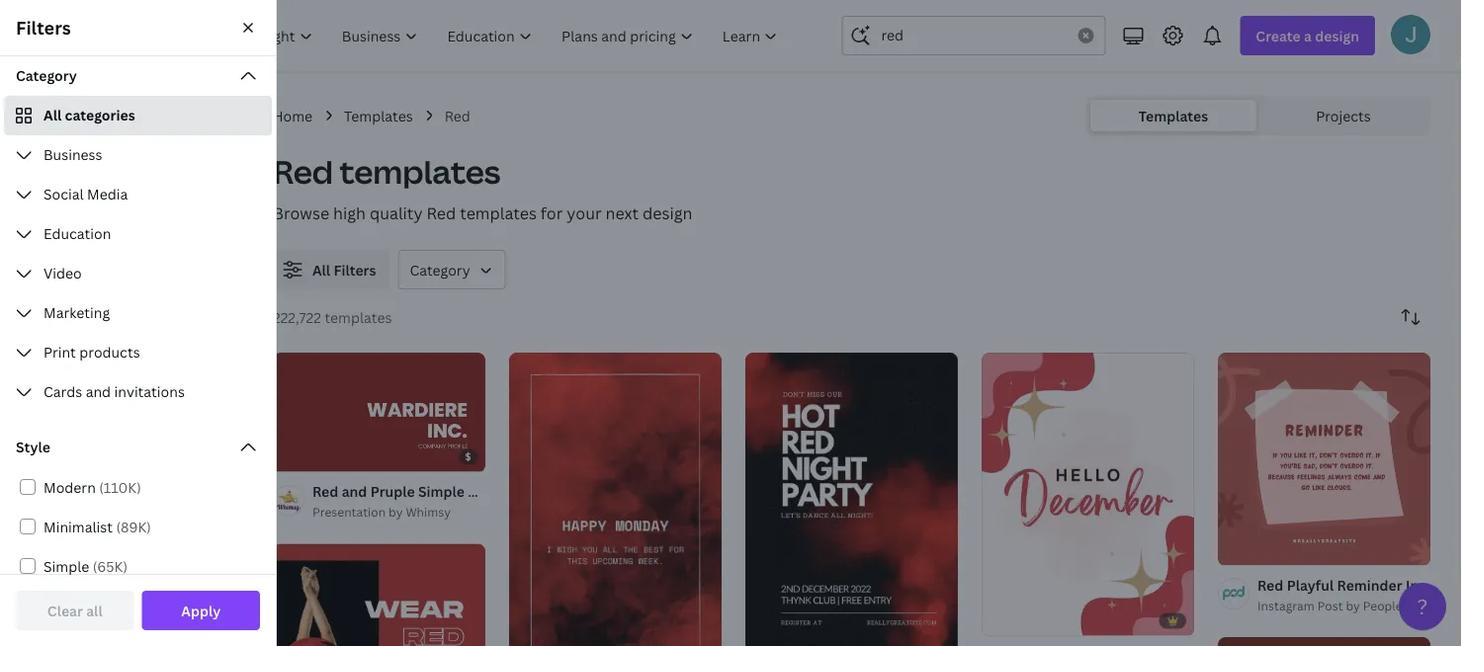 Task type: locate. For each thing, give the bounding box(es) containing it.
all
[[86, 602, 102, 620]]

red playful reminder instagram post image
[[1218, 353, 1431, 566]]

all categories button
[[4, 96, 272, 135]]

0 horizontal spatial templates
[[113, 499, 182, 518]]

0 horizontal spatial category
[[16, 66, 77, 85]]

filters up 222,722 templates
[[334, 261, 376, 279]]

0 vertical spatial category
[[16, 66, 77, 85]]

home right to
[[116, 224, 156, 243]]

cards and invitations
[[44, 382, 185, 401]]

canva
[[119, 170, 160, 188]]

free •
[[79, 126, 113, 142]]

social media
[[44, 184, 128, 203]]

filters up all categories
[[16, 15, 71, 40]]

templates
[[340, 150, 501, 193], [460, 203, 537, 224], [88, 270, 155, 289], [325, 308, 392, 327]]

education
[[44, 224, 111, 243]]

your
[[567, 203, 602, 224]]

red up browse
[[273, 150, 333, 193]]

all for all templates
[[67, 270, 85, 289]]

style
[[16, 438, 50, 456]]

category button
[[398, 250, 506, 290]]

all
[[44, 105, 62, 124], [312, 261, 330, 279], [67, 270, 85, 289]]

red minimalist giveaway instagram post image
[[1218, 638, 1431, 647]]

templates down all filters
[[325, 308, 392, 327]]

all up 222,722 templates
[[312, 261, 330, 279]]

red playful reminder instagram instagram post by people of design
[[1258, 576, 1462, 614]]

1 horizontal spatial templates
[[344, 106, 413, 125]]

clear
[[47, 602, 83, 620]]

instagram down playful
[[1258, 598, 1315, 614]]

video button
[[4, 254, 272, 294]]

whimsy
[[406, 504, 451, 520]]

design
[[1422, 598, 1461, 614]]

for
[[541, 203, 563, 224]]

home left templates link
[[273, 106, 313, 125]]

(110k)
[[99, 478, 141, 497]]

category up all categories
[[16, 66, 77, 85]]

high
[[333, 203, 366, 224]]

all up marketing
[[67, 270, 85, 289]]

red for red playful reminder instagram instagram post by people of design
[[1258, 576, 1284, 595]]

people
[[1363, 598, 1403, 614]]

1 horizontal spatial category
[[410, 261, 470, 279]]

1 horizontal spatial by
[[1346, 598, 1360, 614]]

quality
[[370, 203, 423, 224]]

and
[[86, 382, 111, 401]]

red modern national wear red day (flyer) image
[[273, 544, 485, 647]]

1 vertical spatial by
[[1346, 598, 1360, 614]]

1 horizontal spatial filters
[[334, 261, 376, 279]]

icons
[[67, 361, 103, 380]]

templates up quality
[[340, 150, 501, 193]]

instagram
[[1406, 576, 1462, 595], [1258, 598, 1315, 614]]

all templates
[[67, 270, 155, 289]]

apply
[[181, 602, 221, 620]]

red up red templates browse high quality red templates for your next design
[[445, 106, 470, 125]]

try canva pro
[[94, 170, 187, 188]]

None search field
[[842, 16, 1106, 55]]

0 horizontal spatial home
[[116, 224, 156, 243]]

modern (110k)
[[44, 478, 141, 497]]

try canva pro button
[[16, 160, 257, 198]]

templates for 222,722
[[325, 308, 392, 327]]

templates left for
[[460, 203, 537, 224]]

print products button
[[4, 333, 272, 373]]

clear all button
[[16, 591, 134, 631]]

•
[[108, 126, 113, 142]]

0 vertical spatial by
[[389, 504, 403, 520]]

0 horizontal spatial filters
[[16, 15, 71, 40]]

hot red night party club poster image
[[746, 353, 958, 647]]

category
[[16, 66, 77, 85], [410, 261, 470, 279]]

photos link
[[28, 307, 245, 344]]

0 horizontal spatial all
[[44, 105, 62, 124]]

all up business
[[44, 105, 62, 124]]

red inside red playful reminder instagram instagram post by people of design
[[1258, 576, 1284, 595]]

1 vertical spatial category
[[410, 261, 470, 279]]

0 horizontal spatial instagram
[[1258, 598, 1315, 614]]

post
[[1318, 598, 1343, 614]]

red modern happy monday geeting (instagram story) image
[[509, 353, 722, 647]]

1 horizontal spatial instagram
[[1406, 576, 1462, 595]]

video
[[44, 264, 82, 282]]

icons link
[[28, 352, 245, 390]]

brand templates
[[69, 499, 182, 518]]

presentation by whimsy link
[[312, 503, 485, 522]]

home link
[[273, 105, 313, 127]]

by left whimsy
[[389, 504, 403, 520]]

1 vertical spatial filters
[[334, 261, 376, 279]]

social media button
[[4, 175, 272, 215]]

1 horizontal spatial home
[[273, 106, 313, 125]]

marketing
[[44, 303, 110, 322]]

1 vertical spatial instagram
[[1258, 598, 1315, 614]]

team
[[122, 545, 156, 564]]

business button
[[4, 135, 272, 175]]

print products
[[44, 343, 140, 361]]

all templates link
[[28, 261, 245, 299]]

red left playful
[[1258, 576, 1284, 595]]

category down quality
[[410, 261, 470, 279]]

templates up marketing dropdown button
[[88, 270, 155, 289]]

home
[[273, 106, 313, 125], [116, 224, 156, 243]]

0 horizontal spatial by
[[389, 504, 403, 520]]

media
[[87, 184, 128, 203]]

education button
[[4, 215, 272, 254]]

all filters
[[312, 261, 376, 279]]

filters inside all filters button
[[334, 261, 376, 279]]

templates
[[344, 106, 413, 125], [1139, 106, 1208, 125], [113, 499, 182, 518]]

by down red playful reminder instagram link
[[1346, 598, 1360, 614]]

instagram up design
[[1406, 576, 1462, 595]]

1 horizontal spatial all
[[67, 270, 85, 289]]

category inside dropdown button
[[16, 66, 77, 85]]

templates for all
[[88, 270, 155, 289]]

red for red
[[445, 106, 470, 125]]

design
[[643, 203, 693, 224]]

2 horizontal spatial all
[[312, 261, 330, 279]]

marketing button
[[4, 294, 272, 333]]

(65k)
[[93, 557, 127, 576]]

invitations
[[114, 382, 185, 401]]



Task type: describe. For each thing, give the bounding box(es) containing it.
personal
[[79, 104, 138, 123]]

templates for red
[[340, 150, 501, 193]]

of
[[1406, 598, 1420, 614]]

all filters button
[[273, 250, 390, 290]]

instagram post by people of design link
[[1258, 596, 1461, 616]]

categories
[[65, 105, 135, 124]]

category button
[[4, 56, 272, 96]]

simple
[[44, 557, 89, 576]]

0 vertical spatial instagram
[[1406, 576, 1462, 595]]

cards
[[44, 382, 82, 401]]

presentation
[[312, 504, 386, 520]]

free
[[79, 126, 104, 142]]

minimalist
[[44, 518, 113, 536]]

(89k)
[[116, 518, 151, 536]]

category inside button
[[410, 261, 470, 279]]

print
[[44, 343, 76, 361]]

reminder
[[1337, 576, 1403, 595]]

try
[[94, 170, 115, 188]]

$
[[465, 450, 472, 464]]

presentation by whimsy
[[312, 504, 451, 520]]

red aesthetic hello december poster image
[[982, 353, 1194, 636]]

modern
[[44, 478, 96, 497]]

2 horizontal spatial templates
[[1139, 106, 1208, 125]]

business
[[44, 145, 102, 164]]

all for all categories
[[44, 105, 62, 124]]

trash link
[[16, 591, 257, 631]]

templates link
[[344, 105, 413, 127]]

create a team
[[63, 545, 156, 564]]

back to home link
[[16, 214, 257, 253]]

photos
[[67, 316, 114, 335]]

create a team button
[[16, 535, 257, 574]]

style button
[[4, 428, 272, 468]]

next
[[606, 203, 639, 224]]

social
[[44, 184, 84, 203]]

1
[[131, 126, 138, 142]]

back to home
[[63, 224, 156, 243]]

simple (65k)
[[44, 557, 127, 576]]

back
[[63, 224, 95, 243]]

red templates browse high quality red templates for your next design
[[273, 150, 693, 224]]

by inside red playful reminder instagram instagram post by people of design
[[1346, 598, 1360, 614]]

browse
[[273, 203, 329, 224]]

playful
[[1287, 576, 1334, 595]]

red for red templates browse high quality red templates for your next design
[[273, 150, 333, 193]]

apply button
[[142, 591, 260, 631]]

create
[[63, 545, 108, 564]]

clear all
[[47, 602, 102, 620]]

all categories
[[44, 105, 135, 124]]

brand
[[69, 499, 110, 518]]

red and pruple simple company profile presentation image
[[273, 353, 485, 472]]

top level navigation element
[[174, 16, 794, 55]]

products
[[79, 343, 140, 361]]

red right quality
[[427, 203, 456, 224]]

222,722 templates
[[273, 308, 392, 327]]

trash
[[63, 602, 99, 620]]

to
[[99, 224, 113, 243]]

projects
[[1316, 106, 1371, 125]]

projects link
[[1261, 100, 1427, 132]]

0 vertical spatial filters
[[16, 15, 71, 40]]

a
[[111, 545, 119, 564]]

1 vertical spatial home
[[116, 224, 156, 243]]

222,722
[[273, 308, 321, 327]]

cards and invitations button
[[4, 373, 272, 412]]

brand templates link
[[16, 488, 257, 528]]

minimalist (89k)
[[44, 518, 151, 536]]

red playful reminder instagram link
[[1258, 574, 1462, 596]]

pro
[[164, 170, 187, 188]]

all for all filters
[[312, 261, 330, 279]]

0 vertical spatial home
[[273, 106, 313, 125]]



Task type: vqa. For each thing, say whether or not it's contained in the screenshot.
Your marketing toolkit
no



